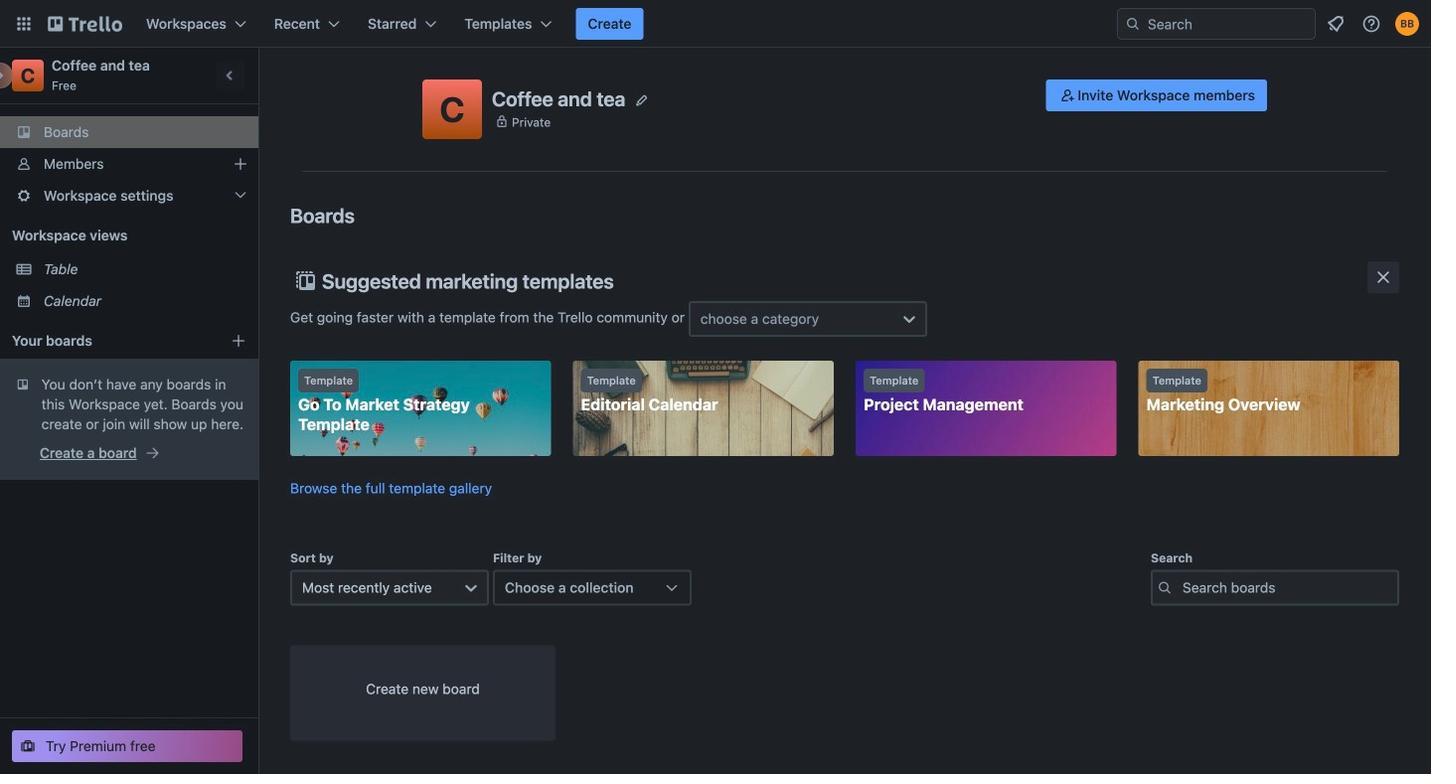 Task type: locate. For each thing, give the bounding box(es) containing it.
switch to… image
[[14, 14, 34, 34]]

Search boards text field
[[1152, 570, 1400, 606]]

add board image
[[231, 333, 247, 349]]

back to home image
[[48, 8, 122, 40]]

bob builder (bobbuilder40) image
[[1396, 12, 1420, 36]]



Task type: vqa. For each thing, say whether or not it's contained in the screenshot.
Search field at the top
yes



Task type: describe. For each thing, give the bounding box(es) containing it.
Search field
[[1118, 8, 1317, 40]]

your boards with 0 items element
[[12, 329, 221, 353]]

0 notifications image
[[1325, 12, 1348, 36]]

open information menu image
[[1362, 14, 1382, 34]]

sm image
[[1058, 86, 1078, 105]]

primary element
[[0, 0, 1432, 48]]

workspace navigation collapse icon image
[[217, 62, 245, 89]]

search image
[[1126, 16, 1142, 32]]



